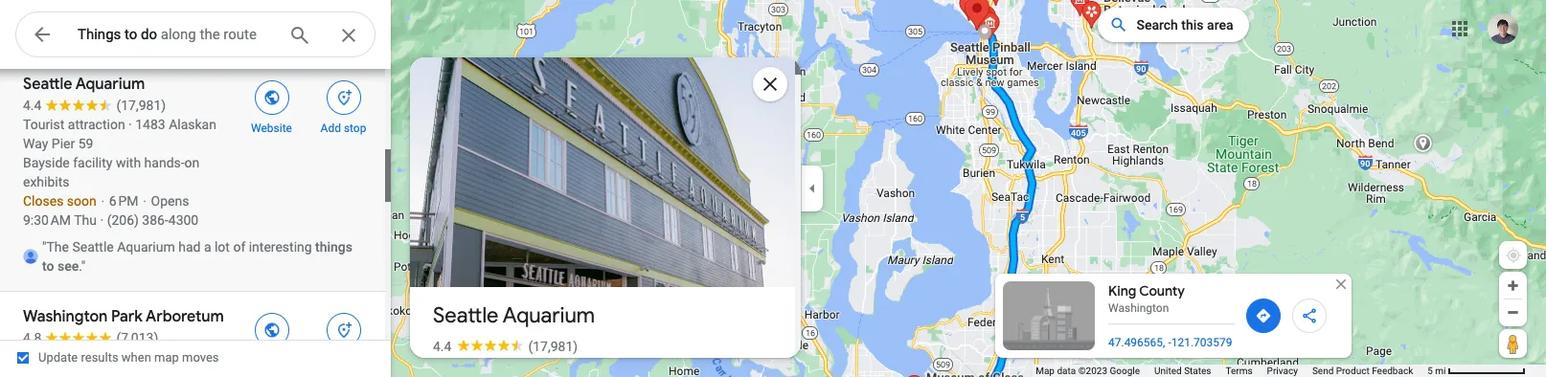 Task type: describe. For each thing, give the bounding box(es) containing it.
aquarium button
[[433, 356, 491, 376]]

search this area
[[1137, 17, 1233, 33]]

search
[[1137, 17, 1178, 33]]

when
[[122, 351, 151, 365]]

area
[[1207, 17, 1233, 33]]

©2023
[[1078, 366, 1107, 376]]

-
[[1168, 336, 1171, 350]]

website image for second add stop icon from the top
[[263, 322, 280, 339]]

terms button
[[1226, 365, 1253, 377]]

king county washington
[[1108, 283, 1185, 315]]

121.703579
[[1171, 336, 1232, 350]]

moves
[[182, 351, 219, 365]]

king
[[1108, 283, 1136, 300]]

close image
[[1333, 276, 1350, 293]]

seattle aquarium main content
[[410, 57, 801, 377]]

Things to do field
[[15, 11, 376, 58]]

5 mi button
[[1428, 366, 1526, 376]]

results for things to do feed
[[0, 59, 391, 377]]

show street view coverage image
[[1499, 330, 1527, 358]]

united
[[1154, 366, 1182, 376]]

47.496565, -121.703579 button
[[1108, 335, 1232, 351]]

send product feedback
[[1312, 366, 1413, 376]]

add stop image inside button
[[335, 89, 352, 106]]

Update results when map moves checkbox
[[17, 346, 219, 370]]

 search field
[[15, 11, 376, 61]]

map data ©2023 google
[[1036, 366, 1140, 376]]

send
[[1312, 366, 1334, 376]]

update
[[38, 351, 78, 365]]

photos
[[509, 247, 556, 265]]

zoom out image
[[1506, 306, 1520, 320]]

privacy
[[1267, 366, 1298, 376]]

map
[[154, 351, 179, 365]]

none field inside things to do field
[[78, 23, 273, 46]]

county
[[1139, 283, 1185, 300]]

5 mi
[[1428, 366, 1446, 376]]

website image for add stop icon inside button
[[263, 89, 280, 106]]

17,981 reviews element
[[528, 339, 578, 354]]

93,920
[[459, 247, 505, 265]]

king county dialog
[[1108, 282, 1241, 358]]

king county element
[[995, 274, 1352, 358]]

search this area button
[[1098, 8, 1249, 42]]

states
[[1184, 366, 1211, 376]]

47.496565, -121.703579
[[1108, 336, 1232, 350]]

map
[[1036, 366, 1055, 376]]

zoom in image
[[1506, 279, 1520, 293]]



Task type: locate. For each thing, give the bounding box(es) containing it.
add stop
[[320, 122, 366, 135]]

washington
[[1108, 302, 1169, 315]]

share image
[[1302, 308, 1317, 325]]

1 website image from the top
[[263, 89, 280, 106]]

footer inside google maps element
[[1036, 365, 1428, 377]]

47.496565,
[[1108, 336, 1165, 350]]

united states
[[1154, 366, 1211, 376]]

aquarium
[[503, 303, 595, 330], [433, 358, 491, 374]]

 button
[[15, 11, 69, 61]]

google account: nolan park  
(nolan.park@adept.ai) image
[[1488, 13, 1518, 44]]

this
[[1182, 17, 1204, 33]]

footer
[[1036, 365, 1428, 377]]

product
[[1336, 366, 1370, 376]]

4.4
[[433, 339, 452, 354]]

1 add stop image from the top
[[335, 89, 352, 106]]

update results when map moves
[[38, 351, 219, 365]]

5
[[1428, 366, 1433, 376]]


[[31, 21, 54, 48]]

privacy button
[[1267, 365, 1298, 377]]

results
[[81, 351, 118, 365]]

footer containing map data ©2023 google
[[1036, 365, 1428, 377]]

0 vertical spatial website image
[[263, 89, 280, 106]]

cannot access your location image
[[1505, 247, 1522, 264]]

93,920 photos button
[[424, 240, 564, 273]]

seattle aquarium
[[433, 303, 595, 330]]

stop
[[344, 122, 366, 135]]

None field
[[78, 23, 273, 46]]

send product feedback button
[[1312, 365, 1413, 377]]

add stop button
[[308, 75, 379, 136]]

website image
[[263, 89, 280, 106], [263, 322, 280, 339]]

website link
[[236, 75, 308, 136]]

2 add stop image from the top
[[335, 322, 352, 339]]

0 vertical spatial aquarium
[[503, 303, 595, 330]]

add stop image
[[335, 89, 352, 106], [335, 322, 352, 339]]

feedback
[[1372, 366, 1413, 376]]

data
[[1057, 366, 1076, 376]]

seattle
[[433, 303, 498, 330]]

united states button
[[1154, 365, 1211, 377]]

mi
[[1435, 366, 1446, 376]]

1 vertical spatial add stop image
[[335, 322, 352, 339]]

google maps element
[[0, 0, 1546, 377]]

map · use arrow keys to pan the map. · get details about a place by pressing its corresponding number key. application
[[0, 0, 1546, 377]]

4.4 stars image
[[452, 339, 528, 352]]

collapse side panel image
[[802, 178, 823, 199]]

directions image
[[1256, 308, 1271, 325]]

(17,981)
[[528, 339, 578, 354]]

0 vertical spatial add stop image
[[335, 89, 352, 106]]

93,920 photos
[[459, 247, 556, 265]]

add
[[320, 122, 341, 135]]

1 horizontal spatial aquarium
[[503, 303, 595, 330]]

0 horizontal spatial aquarium
[[433, 358, 491, 374]]

aquarium down 4.4 at the bottom left of the page
[[433, 358, 491, 374]]

google
[[1110, 366, 1140, 376]]

1 vertical spatial website image
[[263, 322, 280, 339]]

2 website image from the top
[[263, 322, 280, 339]]

terms
[[1226, 366, 1253, 376]]

1 vertical spatial aquarium
[[433, 358, 491, 374]]

website
[[251, 122, 292, 135]]

aquarium up 17,981 reviews element in the bottom left of the page
[[503, 303, 595, 330]]



Task type: vqa. For each thing, say whether or not it's contained in the screenshot.
the middle 7007
no



